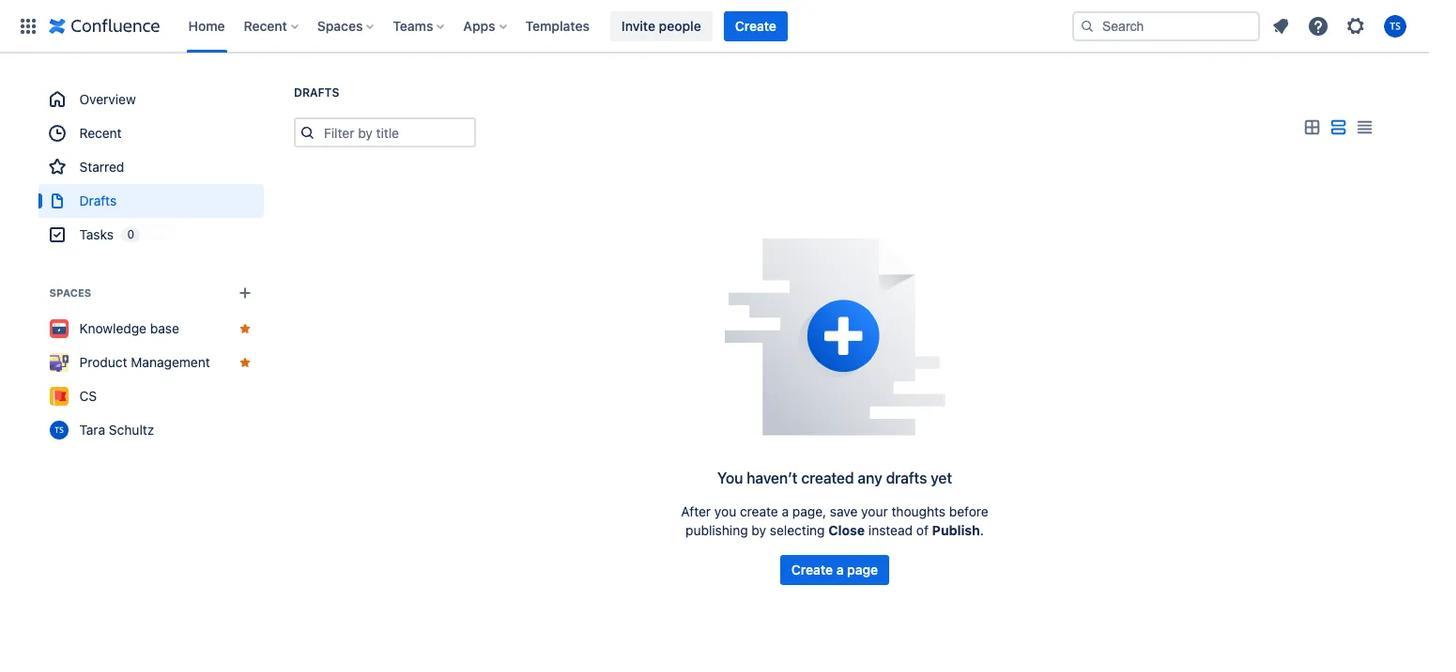 Task type: vqa. For each thing, say whether or not it's contained in the screenshot.
Share
no



Task type: describe. For each thing, give the bounding box(es) containing it.
recent inside recent popup button
[[244, 17, 287, 33]]

product management link
[[39, 346, 264, 379]]

Filter by title field
[[318, 119, 474, 146]]

yet
[[931, 470, 952, 487]]

tara schultz
[[80, 422, 155, 438]]

recent link
[[39, 116, 264, 150]]

1 vertical spatial spaces
[[50, 286, 92, 299]]

search image
[[1080, 18, 1095, 33]]

1 horizontal spatial a
[[837, 562, 844, 578]]

spaces button
[[312, 11, 382, 41]]

notification icon image
[[1270, 15, 1292, 37]]

publishing
[[686, 522, 748, 538]]

your
[[861, 503, 888, 519]]

you
[[715, 503, 737, 519]]

teams button
[[387, 11, 452, 41]]

knowledge base link
[[39, 312, 264, 346]]

invite
[[622, 17, 656, 33]]

management
[[131, 354, 211, 370]]

schultz
[[109, 422, 155, 438]]

Search field
[[1073, 11, 1260, 41]]

after
[[681, 503, 711, 519]]

close instead of publish .
[[829, 522, 984, 538]]

1 horizontal spatial drafts
[[135, 224, 168, 238]]

cards image
[[1301, 116, 1323, 139]]

product
[[80, 354, 128, 370]]

0
[[127, 227, 134, 241]]

compact list image
[[1353, 116, 1376, 139]]

recent button
[[238, 11, 306, 41]]

starred link
[[39, 150, 264, 184]]

group containing overview
[[39, 83, 264, 252]]

cs link
[[39, 379, 264, 413]]

create a page link
[[780, 555, 890, 585]]

product management
[[80, 354, 211, 370]]

close
[[829, 522, 865, 538]]

home link
[[183, 11, 231, 41]]

help icon image
[[1307, 15, 1330, 37]]

your profile and preferences image
[[1384, 15, 1407, 37]]

appswitcher icon image
[[17, 15, 39, 37]]

apps
[[463, 17, 495, 33]]

spaces inside popup button
[[317, 17, 363, 33]]

0 vertical spatial drafts
[[294, 85, 339, 100]]

create
[[740, 503, 778, 519]]

page,
[[793, 503, 827, 519]]

invite people
[[622, 17, 701, 33]]

overview link
[[39, 83, 264, 116]]

you
[[717, 470, 743, 487]]

overview
[[80, 91, 136, 107]]

list image
[[1327, 116, 1350, 139]]

.
[[980, 522, 984, 538]]

tara
[[80, 422, 106, 438]]

any
[[858, 470, 883, 487]]

knowledge
[[80, 320, 147, 336]]

templates link
[[520, 11, 595, 41]]



Task type: locate. For each thing, give the bounding box(es) containing it.
0 vertical spatial recent
[[244, 17, 287, 33]]

drafts down spaces popup button
[[294, 85, 339, 100]]

of
[[917, 522, 929, 538]]

recent up "starred"
[[80, 125, 122, 141]]

1 horizontal spatial spaces
[[317, 17, 363, 33]]

0 horizontal spatial a
[[782, 503, 789, 519]]

0 vertical spatial unstar this space image
[[238, 321, 253, 336]]

0 vertical spatial a
[[782, 503, 789, 519]]

home
[[188, 17, 225, 33]]

instead
[[869, 522, 913, 538]]

unstar this space image for product management
[[238, 355, 253, 370]]

1 horizontal spatial create
[[792, 562, 833, 578]]

drafts up tasks
[[80, 193, 117, 209]]

recent right home
[[244, 17, 287, 33]]

settings icon image
[[1345, 15, 1367, 37]]

0 vertical spatial spaces
[[317, 17, 363, 33]]

teams
[[393, 17, 433, 33]]

create
[[735, 17, 777, 33], [792, 562, 833, 578]]

save
[[830, 503, 858, 519]]

group
[[39, 83, 264, 252]]

base
[[151, 320, 180, 336]]

0 horizontal spatial drafts
[[80, 193, 117, 209]]

1 unstar this space image from the top
[[238, 321, 253, 336]]

page
[[847, 562, 878, 578]]

selecting
[[770, 522, 825, 538]]

tasks
[[80, 226, 114, 242]]

0 horizontal spatial recent
[[80, 125, 122, 141]]

starred
[[80, 159, 125, 175]]

people
[[659, 17, 701, 33]]

a left the page at right
[[837, 562, 844, 578]]

2 horizontal spatial drafts
[[294, 85, 339, 100]]

0 horizontal spatial create
[[735, 17, 777, 33]]

drafts right 0
[[135, 224, 168, 238]]

spaces up knowledge
[[50, 286, 92, 299]]

banner containing home
[[0, 0, 1429, 53]]

publish
[[932, 522, 980, 538]]

created
[[801, 470, 854, 487]]

drafts link
[[39, 184, 264, 218]]

2 vertical spatial drafts
[[135, 224, 168, 238]]

before
[[949, 503, 989, 519]]

a
[[782, 503, 789, 519], [837, 562, 844, 578]]

1 vertical spatial drafts
[[80, 193, 117, 209]]

spaces
[[317, 17, 363, 33], [50, 286, 92, 299]]

create link
[[724, 11, 788, 41]]

drafts
[[886, 470, 927, 487]]

1 vertical spatial unstar this space image
[[238, 355, 253, 370]]

a inside after you create a page, save your thoughts before publishing by selecting
[[782, 503, 789, 519]]

tara schultz link
[[39, 413, 264, 447]]

1 vertical spatial recent
[[80, 125, 122, 141]]

by
[[752, 522, 766, 538]]

create down selecting on the bottom right
[[792, 562, 833, 578]]

banner
[[0, 0, 1429, 53]]

thoughts
[[892, 503, 946, 519]]

drafts
[[294, 85, 339, 100], [80, 193, 117, 209], [135, 224, 168, 238]]

after you create a page, save your thoughts before publishing by selecting
[[681, 503, 989, 538]]

spaces right recent popup button
[[317, 17, 363, 33]]

recent
[[244, 17, 287, 33], [80, 125, 122, 141]]

1 vertical spatial create
[[792, 562, 833, 578]]

unstar this space image
[[238, 321, 253, 336], [238, 355, 253, 370]]

unstar this space image inside knowledge base link
[[238, 321, 253, 336]]

recent inside recent link
[[80, 125, 122, 141]]

0 vertical spatial create
[[735, 17, 777, 33]]

create for create a page
[[792, 562, 833, 578]]

you haven't created any drafts yet
[[717, 470, 952, 487]]

1 vertical spatial a
[[837, 562, 844, 578]]

templates
[[526, 17, 590, 33]]

global element
[[11, 0, 1069, 52]]

create a space image
[[234, 282, 256, 304]]

confluence image
[[49, 15, 160, 37], [49, 15, 160, 37]]

unstar this space image for knowledge base
[[238, 321, 253, 336]]

create for create
[[735, 17, 777, 33]]

create a page
[[792, 562, 878, 578]]

apps button
[[458, 11, 514, 41]]

cs
[[80, 388, 97, 404]]

1 horizontal spatial recent
[[244, 17, 287, 33]]

2 unstar this space image from the top
[[238, 355, 253, 370]]

0 horizontal spatial spaces
[[50, 286, 92, 299]]

haven't
[[747, 470, 798, 487]]

invite people button
[[610, 11, 713, 41]]

create inside global element
[[735, 17, 777, 33]]

create right people
[[735, 17, 777, 33]]

a up selecting on the bottom right
[[782, 503, 789, 519]]

knowledge base
[[80, 320, 180, 336]]

unstar this space image inside product management link
[[238, 355, 253, 370]]



